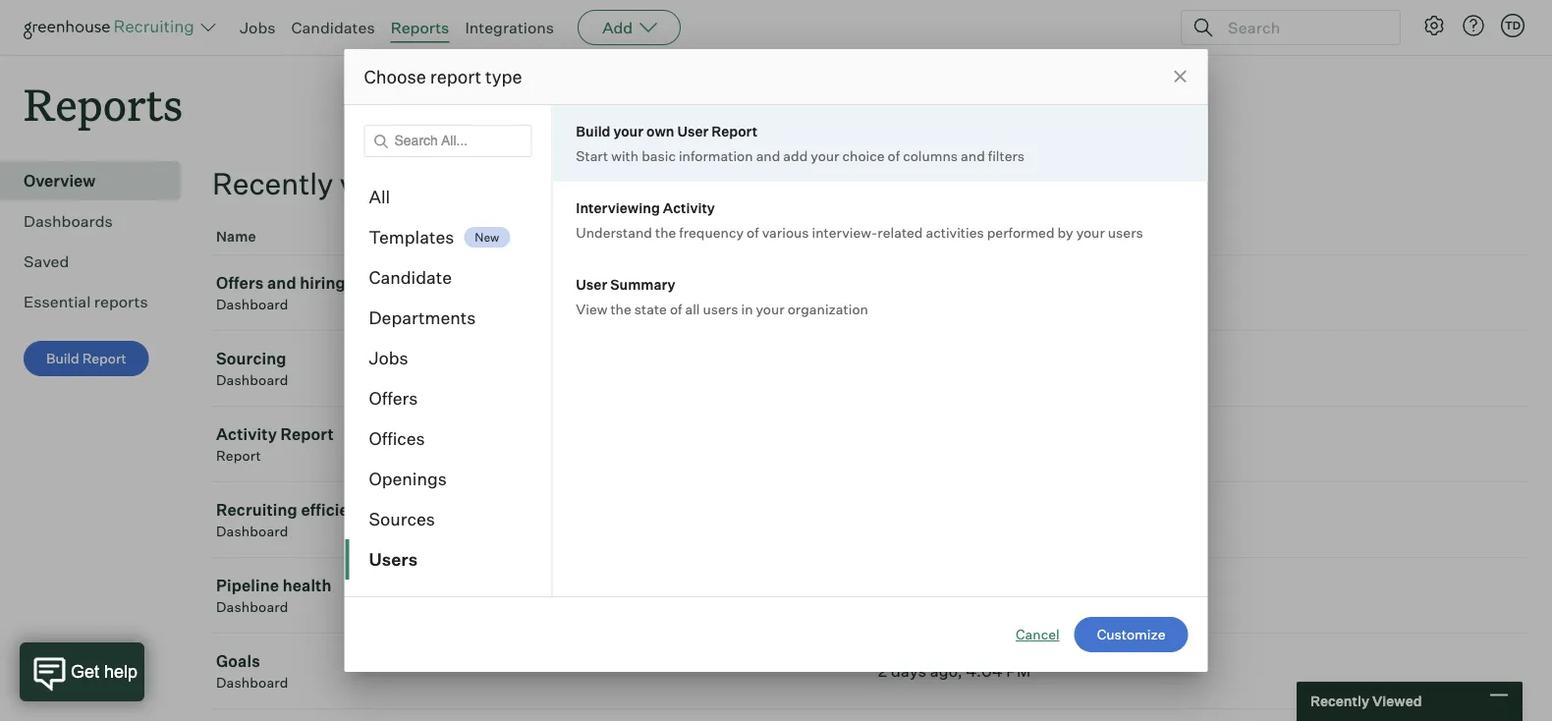 Task type: vqa. For each thing, say whether or not it's contained in the screenshot.
Interview-
yes



Task type: describe. For each thing, give the bounding box(es) containing it.
goals
[[216, 652, 260, 671]]

your right the add
[[811, 147, 839, 164]]

your inside "interviewing activity understand the frequency of various interview-related activities performed by your users"
[[1076, 223, 1105, 241]]

0 horizontal spatial reports
[[24, 75, 183, 133]]

jobs inside choose report type dialog
[[369, 347, 408, 369]]

overview link
[[24, 169, 173, 193]]

last viewed
[[878, 228, 960, 245]]

pm for 2 days ago, 4:04 pm
[[1006, 661, 1031, 681]]

user inside user summary view the state of all users in your organization
[[576, 276, 607, 293]]

interview-
[[812, 223, 878, 241]]

5 dashboard from the top
[[216, 674, 288, 691]]

jobs link
[[240, 18, 276, 37]]

all
[[369, 186, 390, 208]]

integrations link
[[465, 18, 554, 37]]

Search All... text field
[[364, 125, 532, 157]]

build your own user report start with basic information and add your choice of columns and filters
[[576, 122, 1025, 164]]

by
[[1058, 223, 1073, 241]]

candidates link
[[291, 18, 375, 37]]

organization
[[788, 300, 868, 317]]

choice
[[842, 147, 885, 164]]

add
[[783, 147, 808, 164]]

overview
[[24, 171, 96, 191]]

in
[[741, 300, 753, 317]]

reports link
[[391, 18, 449, 37]]

summary
[[610, 276, 676, 293]]

2 for 2 days ago, 4:04 pm
[[878, 661, 887, 681]]

offices
[[369, 428, 425, 449]]

pipeline health dashboard
[[216, 576, 332, 616]]

viewed for last viewed
[[911, 228, 960, 245]]

of for in
[[670, 300, 682, 317]]

choose
[[364, 65, 426, 87]]

2 days ago, 4:04 pm
[[878, 661, 1031, 681]]

configure image
[[1423, 14, 1446, 37]]

new
[[475, 230, 499, 244]]

your up with
[[613, 122, 644, 140]]

understand
[[576, 223, 652, 241]]

last
[[878, 228, 908, 245]]

ago, for 4:05
[[930, 586, 963, 605]]

0 vertical spatial reports
[[391, 18, 449, 37]]

user inside build your own user report start with basic information and add your choice of columns and filters
[[677, 122, 709, 140]]

pipeline
[[216, 576, 279, 596]]

activity report report
[[216, 425, 334, 464]]

with
[[611, 147, 639, 164]]

health
[[283, 576, 332, 596]]

days for 2 days ago, 4:04 pm
[[891, 661, 927, 681]]

templates
[[369, 226, 454, 248]]

td button
[[1501, 14, 1525, 37]]

recruiting efficiency dashboard
[[216, 500, 376, 540]]

recruiting
[[216, 500, 298, 520]]

customize button
[[1074, 617, 1188, 652]]

days for 2 days ago, 4:05 pm
[[891, 586, 927, 605]]

dashboard inside recruiting efficiency dashboard
[[216, 523, 288, 540]]

viewed for recently viewed
[[340, 165, 437, 202]]

filters
[[988, 147, 1025, 164]]

Search text field
[[1223, 13, 1382, 42]]

recently viewed
[[1311, 693, 1422, 710]]

dashboards link
[[24, 209, 173, 233]]

frequency
[[679, 223, 744, 241]]

viewed
[[1372, 693, 1422, 710]]

interviewing activity understand the frequency of various interview-related activities performed by your users
[[576, 199, 1143, 241]]

4:04
[[966, 661, 1003, 681]]

candidates
[[291, 18, 375, 37]]

the for state
[[610, 300, 631, 317]]

type
[[485, 65, 522, 87]]

greenhouse recruiting image
[[24, 16, 200, 39]]

dashboards
[[24, 211, 113, 231]]

integrations
[[465, 18, 554, 37]]

cancel link
[[1016, 625, 1060, 644]]

ago, for 4:04
[[930, 661, 963, 681]]

0 horizontal spatial jobs
[[240, 18, 276, 37]]

offers and hiring dashboard
[[216, 273, 346, 313]]

user summary view the state of all users in your organization
[[576, 276, 868, 317]]

recently for recently viewed
[[1311, 693, 1369, 710]]



Task type: locate. For each thing, give the bounding box(es) containing it.
0 vertical spatial build
[[576, 122, 611, 140]]

of right choice
[[888, 147, 900, 164]]

dashboard up sourcing
[[216, 296, 288, 313]]

2 days from the top
[[891, 661, 927, 681]]

sourcing
[[216, 349, 286, 369]]

recently left the viewed
[[1311, 693, 1369, 710]]

users inside user summary view the state of all users in your organization
[[703, 300, 738, 317]]

build
[[576, 122, 611, 140], [46, 350, 79, 367]]

and
[[756, 147, 780, 164], [961, 147, 985, 164], [267, 273, 296, 293]]

2 ago, from the top
[[930, 661, 963, 681]]

activity inside the activity report report
[[216, 425, 277, 444]]

0 horizontal spatial and
[[267, 273, 296, 293]]

0 vertical spatial 2
[[878, 586, 887, 605]]

pm for 2 days ago, 4:05 pm
[[1005, 586, 1030, 605]]

efficiency
[[301, 500, 376, 520]]

0 vertical spatial jobs
[[240, 18, 276, 37]]

build report button
[[24, 341, 149, 376]]

basic
[[642, 147, 676, 164]]

report
[[430, 65, 482, 87]]

of
[[888, 147, 900, 164], [747, 223, 759, 241], [670, 300, 682, 317]]

reports up 'choose report type'
[[391, 18, 449, 37]]

user
[[677, 122, 709, 140], [576, 276, 607, 293]]

1 vertical spatial activity
[[216, 425, 277, 444]]

build for build your own user report start with basic information and add your choice of columns and filters
[[576, 122, 611, 140]]

2 2 from the top
[[878, 661, 887, 681]]

1 vertical spatial reports
[[24, 75, 183, 133]]

your right by
[[1076, 223, 1105, 241]]

hiring
[[300, 273, 346, 293]]

saved link
[[24, 250, 173, 273]]

1 vertical spatial pm
[[1006, 661, 1031, 681]]

3 dashboard from the top
[[216, 523, 288, 540]]

1 vertical spatial the
[[610, 300, 631, 317]]

dashboard down sourcing
[[216, 372, 288, 389]]

of inside "interviewing activity understand the frequency of various interview-related activities performed by your users"
[[747, 223, 759, 241]]

1 vertical spatial build
[[46, 350, 79, 367]]

0 vertical spatial viewed
[[340, 165, 437, 202]]

viewed up templates
[[340, 165, 437, 202]]

build for build report
[[46, 350, 79, 367]]

1 2 from the top
[[878, 586, 887, 605]]

sourcing dashboard
[[216, 349, 288, 389]]

jobs down departments
[[369, 347, 408, 369]]

0 vertical spatial ago,
[[930, 586, 963, 605]]

report up information
[[712, 122, 758, 140]]

add button
[[578, 10, 681, 45]]

1 horizontal spatial build
[[576, 122, 611, 140]]

0 horizontal spatial user
[[576, 276, 607, 293]]

offers for offers
[[369, 388, 418, 409]]

0 horizontal spatial build
[[46, 350, 79, 367]]

activity
[[663, 199, 715, 216], [216, 425, 277, 444]]

candidate
[[369, 267, 452, 288]]

td
[[1505, 19, 1521, 32]]

essential
[[24, 292, 91, 312]]

viewed right last
[[911, 228, 960, 245]]

1 horizontal spatial the
[[655, 223, 676, 241]]

2 dashboard from the top
[[216, 372, 288, 389]]

and left hiring
[[267, 273, 296, 293]]

and inside offers and hiring dashboard
[[267, 273, 296, 293]]

2 horizontal spatial and
[[961, 147, 985, 164]]

1 vertical spatial users
[[703, 300, 738, 317]]

cancel
[[1016, 626, 1060, 643]]

1 vertical spatial user
[[576, 276, 607, 293]]

0 vertical spatial pm
[[1005, 586, 1030, 605]]

report up efficiency
[[280, 425, 334, 444]]

the left the frequency
[[655, 223, 676, 241]]

and left the add
[[756, 147, 780, 164]]

activity down sourcing dashboard
[[216, 425, 277, 444]]

of inside build your own user report start with basic information and add your choice of columns and filters
[[888, 147, 900, 164]]

0 horizontal spatial of
[[670, 300, 682, 317]]

offers inside offers and hiring dashboard
[[216, 273, 264, 293]]

0 horizontal spatial the
[[610, 300, 631, 317]]

performed
[[987, 223, 1055, 241]]

users
[[1108, 223, 1143, 241], [703, 300, 738, 317]]

build inside build your own user report start with basic information and add your choice of columns and filters
[[576, 122, 611, 140]]

all
[[685, 300, 700, 317]]

choose report type dialog
[[344, 49, 1208, 672]]

1 horizontal spatial activity
[[663, 199, 715, 216]]

jobs
[[240, 18, 276, 37], [369, 347, 408, 369]]

1 vertical spatial recently
[[1311, 693, 1369, 710]]

4:05
[[966, 586, 1002, 605]]

2 vertical spatial of
[[670, 300, 682, 317]]

1 vertical spatial days
[[891, 661, 927, 681]]

1 days from the top
[[891, 586, 927, 605]]

the for frequency
[[655, 223, 676, 241]]

user up view
[[576, 276, 607, 293]]

jobs left candidates link in the left of the page
[[240, 18, 276, 37]]

ago, left 4:04
[[930, 661, 963, 681]]

1 horizontal spatial users
[[1108, 223, 1143, 241]]

days left 4:05
[[891, 586, 927, 605]]

choose report type
[[364, 65, 522, 87]]

1 ago, from the top
[[930, 586, 963, 605]]

pm right 4:04
[[1006, 661, 1031, 681]]

build report
[[46, 350, 126, 367]]

td button
[[1497, 10, 1529, 41]]

viewed
[[340, 165, 437, 202], [911, 228, 960, 245]]

users
[[369, 549, 418, 570]]

offers down name
[[216, 273, 264, 293]]

of left various
[[747, 223, 759, 241]]

offers inside choose report type dialog
[[369, 388, 418, 409]]

saved
[[24, 252, 69, 271]]

0 vertical spatial user
[[677, 122, 709, 140]]

1 horizontal spatial viewed
[[911, 228, 960, 245]]

of left all
[[670, 300, 682, 317]]

0 vertical spatial activity
[[663, 199, 715, 216]]

1 horizontal spatial and
[[756, 147, 780, 164]]

dashboard inside offers and hiring dashboard
[[216, 296, 288, 313]]

various
[[762, 223, 809, 241]]

activities
[[926, 223, 984, 241]]

activity up the frequency
[[663, 199, 715, 216]]

the
[[655, 223, 676, 241], [610, 300, 631, 317]]

dashboard down recruiting
[[216, 523, 288, 540]]

offers
[[216, 273, 264, 293], [369, 388, 418, 409]]

0 horizontal spatial offers
[[216, 273, 264, 293]]

1 vertical spatial jobs
[[369, 347, 408, 369]]

users right by
[[1108, 223, 1143, 241]]

user right own
[[677, 122, 709, 140]]

0 horizontal spatial activity
[[216, 425, 277, 444]]

1 horizontal spatial reports
[[391, 18, 449, 37]]

goals dashboard
[[216, 652, 288, 691]]

1 horizontal spatial user
[[677, 122, 709, 140]]

ago, left 4:05
[[930, 586, 963, 605]]

the right view
[[610, 300, 631, 317]]

report
[[712, 122, 758, 140], [82, 350, 126, 367], [280, 425, 334, 444], [216, 447, 261, 464]]

recently up name
[[212, 165, 333, 202]]

your right in
[[756, 300, 785, 317]]

0 vertical spatial the
[[655, 223, 676, 241]]

start
[[576, 147, 608, 164]]

offers for offers and hiring dashboard
[[216, 273, 264, 293]]

your inside user summary view the state of all users in your organization
[[756, 300, 785, 317]]

columns
[[903, 147, 958, 164]]

offers up "offices"
[[369, 388, 418, 409]]

of inside user summary view the state of all users in your organization
[[670, 300, 682, 317]]

0 vertical spatial recently
[[212, 165, 333, 202]]

1 vertical spatial of
[[747, 223, 759, 241]]

report down the 'essential reports' link at the top left of the page
[[82, 350, 126, 367]]

0 vertical spatial users
[[1108, 223, 1143, 241]]

related
[[878, 223, 923, 241]]

dashboard down goals
[[216, 674, 288, 691]]

recently viewed
[[212, 165, 437, 202]]

the inside user summary view the state of all users in your organization
[[610, 300, 631, 317]]

pm
[[1005, 586, 1030, 605], [1006, 661, 1031, 681]]

dashboard inside pipeline health dashboard
[[216, 598, 288, 616]]

report inside button
[[82, 350, 126, 367]]

recently for recently viewed
[[212, 165, 333, 202]]

build down essential
[[46, 350, 79, 367]]

1 horizontal spatial of
[[747, 223, 759, 241]]

0 vertical spatial of
[[888, 147, 900, 164]]

reports
[[94, 292, 148, 312]]

1 vertical spatial 2
[[878, 661, 887, 681]]

days left 4:04
[[891, 661, 927, 681]]

1 horizontal spatial offers
[[369, 388, 418, 409]]

interviewing
[[576, 199, 660, 216]]

1 vertical spatial offers
[[369, 388, 418, 409]]

1 vertical spatial viewed
[[911, 228, 960, 245]]

recently
[[212, 165, 333, 202], [1311, 693, 1369, 710]]

departments
[[369, 307, 476, 329]]

0 vertical spatial offers
[[216, 273, 264, 293]]

essential reports
[[24, 292, 148, 312]]

your
[[613, 122, 644, 140], [811, 147, 839, 164], [1076, 223, 1105, 241], [756, 300, 785, 317]]

report inside build your own user report start with basic information and add your choice of columns and filters
[[712, 122, 758, 140]]

reports down the 'greenhouse recruiting' image
[[24, 75, 183, 133]]

report up recruiting
[[216, 447, 261, 464]]

0 horizontal spatial viewed
[[340, 165, 437, 202]]

build inside button
[[46, 350, 79, 367]]

pm right 4:05
[[1005, 586, 1030, 605]]

activity inside "interviewing activity understand the frequency of various interview-related activities performed by your users"
[[663, 199, 715, 216]]

build up start on the left top
[[576, 122, 611, 140]]

4 dashboard from the top
[[216, 598, 288, 616]]

add
[[602, 18, 633, 37]]

dashboard
[[216, 296, 288, 313], [216, 372, 288, 389], [216, 523, 288, 540], [216, 598, 288, 616], [216, 674, 288, 691]]

own
[[646, 122, 674, 140]]

0 horizontal spatial recently
[[212, 165, 333, 202]]

of for related
[[747, 223, 759, 241]]

information
[[679, 147, 753, 164]]

the inside "interviewing activity understand the frequency of various interview-related activities performed by your users"
[[655, 223, 676, 241]]

1 horizontal spatial recently
[[1311, 693, 1369, 710]]

and left filters
[[961, 147, 985, 164]]

dashboard down pipeline
[[216, 598, 288, 616]]

1 horizontal spatial jobs
[[369, 347, 408, 369]]

essential reports link
[[24, 290, 173, 314]]

2
[[878, 586, 887, 605], [878, 661, 887, 681]]

customize
[[1097, 626, 1166, 643]]

users inside "interviewing activity understand the frequency of various interview-related activities performed by your users"
[[1108, 223, 1143, 241]]

1 dashboard from the top
[[216, 296, 288, 313]]

1 vertical spatial ago,
[[930, 661, 963, 681]]

2 for 2 days ago, 4:05 pm
[[878, 586, 887, 605]]

reports
[[391, 18, 449, 37], [24, 75, 183, 133]]

users left in
[[703, 300, 738, 317]]

0 horizontal spatial users
[[703, 300, 738, 317]]

days
[[891, 586, 927, 605], [891, 661, 927, 681]]

0 vertical spatial days
[[891, 586, 927, 605]]

view
[[576, 300, 608, 317]]

sources
[[369, 508, 435, 530]]

2 horizontal spatial of
[[888, 147, 900, 164]]

state
[[634, 300, 667, 317]]

name
[[216, 228, 256, 245]]

2 days ago, 4:05 pm
[[878, 586, 1030, 605]]

openings
[[369, 468, 447, 490]]



